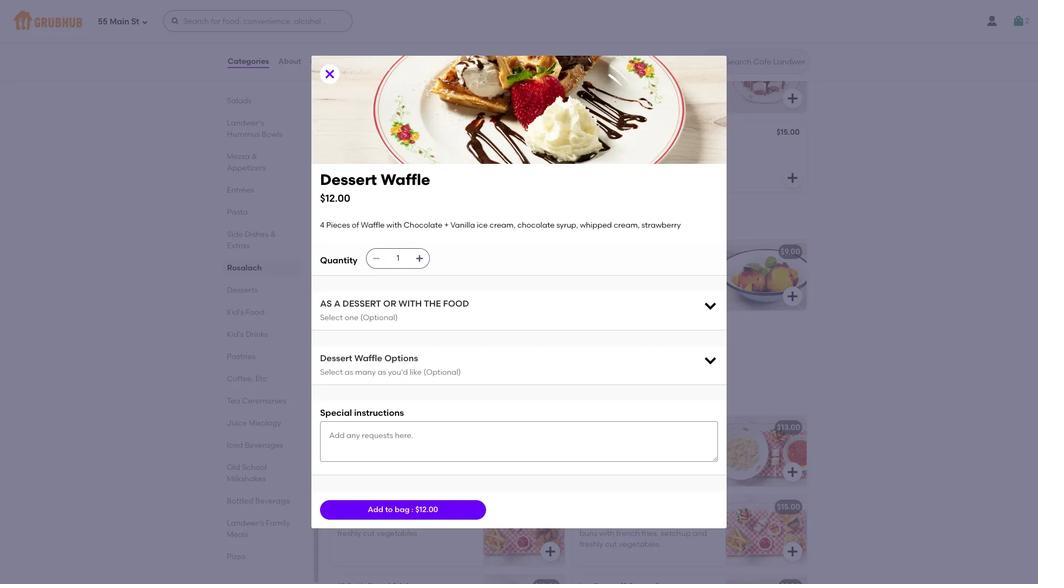 Task type: locate. For each thing, give the bounding box(es) containing it.
with inside with french fries, ketchup,  and freshly cut vegetables
[[338, 518, 355, 527]]

mezza & appetizers tab
[[227, 151, 295, 174]]

an
[[650, 263, 660, 272]]

vegetables down the "french"
[[619, 540, 660, 549]]

cut inside with french fries, ketchup,  and freshly cut vegetables
[[363, 529, 375, 538]]

$12.00 down chocolate,
[[320, 192, 351, 204]]

butter,
[[641, 449, 665, 459]]

& inside side dishes & extras
[[271, 230, 276, 239]]

vegetables down ketchup,
[[377, 529, 418, 538]]

0 horizontal spatial oreo
[[338, 129, 356, 138]]

banana
[[633, 129, 663, 138]]

your
[[655, 438, 672, 448]]

strawberry up with
[[399, 285, 439, 294]]

0 vertical spatial vegetables
[[377, 449, 418, 459]]

0 horizontal spatial strawberry
[[399, 285, 439, 294]]

with left an
[[633, 263, 648, 272]]

1 horizontal spatial and
[[693, 529, 707, 538]]

$15.00
[[777, 128, 800, 137], [778, 503, 801, 512]]

dessert waffle image
[[484, 240, 565, 311]]

kid's inside tab
[[227, 330, 244, 339]]

1 vertical spatial $13.00
[[535, 129, 558, 138]]

kid's left drinks
[[227, 330, 244, 339]]

berries
[[580, 274, 605, 283]]

landwer's for meals
[[227, 519, 265, 528]]

0 vertical spatial vanilla
[[451, 221, 475, 230]]

2 vertical spatial cut
[[606, 540, 618, 549]]

1 horizontal spatial (optional)
[[424, 368, 461, 377]]

oreo down ricotta
[[380, 155, 399, 164]]

1 vertical spatial freshly
[[338, 529, 361, 538]]

0 vertical spatial whipped
[[580, 221, 612, 230]]

0 vertical spatial (optional)
[[361, 313, 398, 322]]

1 vertical spatial vegetables
[[377, 529, 418, 538]]

or
[[383, 299, 397, 309]]

(optional)
[[361, 313, 398, 322], [424, 368, 461, 377]]

1 vertical spatial 4 pieces of waffle with chocolate + vanilla ice cream, chocolate syrup, whipped cream, strawberry
[[338, 263, 466, 294]]

kid's left chicken
[[338, 503, 356, 512]]

0 vertical spatial strawberry
[[642, 221, 681, 230]]

1 vertical spatial with
[[338, 518, 355, 527]]

extras
[[227, 241, 250, 250]]

0 vertical spatial $12.00
[[320, 192, 351, 204]]

pieces down dessert waffle
[[344, 263, 368, 272]]

1 horizontal spatial ice
[[477, 221, 488, 230]]

0 horizontal spatial syrup,
[[444, 274, 465, 283]]

4 pieces of waffle with chocolate + vanilla ice cream, chocolate syrup, whipped cream, strawberry
[[320, 221, 681, 230], [338, 263, 466, 294]]

& right dishes
[[271, 230, 276, 239]]

with
[[387, 221, 402, 230], [404, 263, 419, 272], [633, 263, 648, 272], [442, 438, 457, 448], [607, 460, 623, 470], [600, 529, 615, 538]]

ricotta
[[388, 144, 415, 153]]

0 horizontal spatial nutella
[[338, 49, 365, 58]]

chocolate
[[518, 221, 555, 230], [405, 274, 442, 283]]

mango
[[580, 263, 606, 272]]

pasta up side on the left top of page
[[227, 208, 248, 217]]

1 horizontal spatial 4
[[338, 263, 342, 272]]

mango sorbet with an array of berries
[[580, 263, 690, 283]]

freshly inside with french fries, ketchup,  and freshly cut vegetables
[[338, 529, 361, 538]]

1 vertical spatial fries,
[[642, 529, 659, 538]]

0 vertical spatial with
[[603, 438, 620, 448]]

0 vertical spatial desserts
[[329, 215, 378, 228]]

shakshuka's tab
[[227, 73, 295, 84]]

$12.00 inside dessert waffle $12.00
[[320, 192, 351, 204]]

select inside the as a dessert or with the food select one (optional)
[[320, 313, 343, 322]]

0 horizontal spatial kid's food
[[227, 308, 265, 317]]

shakshuka's
[[227, 74, 272, 83]]

with inside the pasta with sauce of your choice: tomato, cream, butter, oil, rosé served with vegetables
[[603, 438, 620, 448]]

2 vertical spatial vegetables
[[619, 540, 660, 549]]

kid's food up kid's drinks
[[227, 308, 265, 317]]

2 horizontal spatial rosalach
[[609, 49, 644, 58]]

0 vertical spatial dessert
[[320, 170, 377, 189]]

vegetables down mozzarella
[[377, 449, 418, 459]]

rozalach up fresh,
[[358, 129, 392, 138]]

rozalach for full
[[367, 49, 401, 58]]

vegetables inside tomato sauce & mozzarella with freshly cut vegetables
[[377, 449, 418, 459]]

pizza inside tab
[[227, 552, 246, 562]]

tea ceremonies
[[227, 397, 287, 406]]

0 vertical spatial fries,
[[383, 518, 401, 527]]

select
[[320, 313, 343, 322], [320, 368, 343, 377]]

1 horizontal spatial oreo
[[380, 155, 399, 164]]

chocolate up input item quantity "number field"
[[404, 221, 443, 230]]

array
[[662, 263, 681, 272]]

0 vertical spatial chocolate
[[404, 221, 443, 230]]

old
[[227, 463, 240, 472]]

1 vertical spatial syrup,
[[444, 274, 465, 283]]

1 horizontal spatial pasta
[[580, 438, 601, 448]]

landwer's hummus bowls
[[227, 118, 283, 139]]

categories
[[228, 57, 269, 66]]

sorbet
[[608, 263, 631, 272]]

1 vertical spatial vanilla
[[338, 274, 362, 283]]

rosalach up nutella rozalach full
[[329, 17, 382, 30]]

1 vertical spatial $15.00
[[778, 503, 801, 512]]

0 horizontal spatial whipped
[[338, 285, 370, 294]]

$12.00 right :
[[416, 505, 438, 514]]

0 horizontal spatial food
[[246, 308, 265, 317]]

$7.00
[[782, 49, 801, 58]]

pieces up quantity
[[326, 221, 350, 230]]

fries, down hamburgers
[[642, 529, 659, 538]]

1 horizontal spatial whipped
[[580, 221, 612, 230]]

about button
[[278, 42, 302, 81]]

butter
[[608, 129, 631, 138]]

oreo up chocolate,
[[338, 129, 356, 138]]

options
[[385, 353, 418, 364]]

with right mozzarella
[[442, 438, 457, 448]]

waffle inside dessert waffle $12.00
[[381, 170, 430, 189]]

1 vertical spatial select
[[320, 368, 343, 377]]

juice
[[227, 419, 247, 428]]

1 as from the left
[[345, 368, 353, 377]]

(optional) right like
[[424, 368, 461, 377]]

food up drinks
[[246, 308, 265, 317]]

+
[[445, 221, 449, 230], [462, 263, 466, 272]]

old school milkshakes
[[227, 463, 267, 484]]

whipped up 'dessert'
[[338, 285, 370, 294]]

0 vertical spatial &
[[252, 152, 258, 161]]

0 vertical spatial cream
[[338, 144, 363, 153]]

of up butter,
[[647, 438, 654, 448]]

1 vertical spatial pasta
[[580, 438, 601, 448]]

$6.00
[[538, 326, 558, 335]]

desserts down 'rosalach' tab
[[227, 286, 258, 295]]

freshly for tomato
[[338, 449, 361, 459]]

rosalach tab
[[227, 262, 295, 274]]

pasta inside pasta tab
[[227, 208, 248, 217]]

rosalach inside tab
[[227, 263, 262, 273]]

1 vertical spatial pizza
[[227, 552, 246, 562]]

kid's drinks
[[227, 330, 269, 339]]

rozalach left full
[[367, 49, 401, 58]]

like
[[410, 368, 422, 377]]

1 horizontal spatial chocolate
[[518, 221, 555, 230]]

0 vertical spatial pasta
[[227, 208, 248, 217]]

0 horizontal spatial $12.00
[[320, 192, 351, 204]]

ketchup
[[661, 529, 691, 538]]

1 landwer's from the top
[[227, 118, 265, 128]]

cream up chocolate,
[[338, 144, 363, 153]]

1 nutella from the left
[[338, 49, 365, 58]]

2 select from the top
[[320, 368, 343, 377]]

svg image
[[171, 17, 179, 25], [544, 92, 557, 105], [372, 254, 381, 263], [787, 290, 800, 303], [544, 545, 557, 558], [787, 545, 800, 558]]

food
[[443, 299, 469, 309]]

landwer's inside landwer's hummus bowls
[[227, 118, 265, 128]]

Search Cafe Landwer search field
[[725, 57, 808, 67]]

0 vertical spatial pizza
[[357, 423, 377, 432]]

about
[[278, 57, 301, 66]]

chocolate up the
[[421, 263, 460, 272]]

1 horizontal spatial nutella
[[580, 49, 607, 58]]

entrées
[[227, 186, 255, 195]]

kid's drinks tab
[[227, 329, 295, 340]]

pasta tab
[[227, 207, 295, 218]]

beverages
[[245, 441, 284, 450]]

kid's pasta image
[[726, 416, 807, 486]]

whipped up "mango"
[[580, 221, 612, 230]]

& inside mezza & appetizers
[[252, 152, 258, 161]]

landwer's
[[227, 118, 265, 128], [227, 519, 265, 528]]

(optional) up "scoop"
[[361, 313, 398, 322]]

desserts up dessert waffle
[[329, 215, 378, 228]]

kid's up tomato
[[338, 423, 356, 432]]

1 vertical spatial (optional)
[[424, 368, 461, 377]]

ice
[[477, 221, 488, 230], [364, 274, 375, 283]]

mango perfume (v) image
[[726, 240, 807, 311]]

chocolate inside "4 pieces of waffle with chocolate + vanilla ice cream, chocolate syrup, whipped cream, strawberry"
[[421, 263, 460, 272]]

0 vertical spatial freshly
[[338, 449, 361, 459]]

1 vertical spatial rosalach
[[609, 49, 644, 58]]

1 horizontal spatial desserts
[[329, 215, 378, 228]]

pizza down meals
[[227, 552, 246, 562]]

choice:
[[673, 438, 702, 448]]

dessert down "ice"
[[320, 353, 353, 364]]

1 vertical spatial chocolate
[[421, 263, 460, 272]]

family
[[266, 519, 290, 528]]

1 vertical spatial chocolate
[[405, 274, 442, 283]]

0 horizontal spatial vanilla
[[338, 274, 362, 283]]

pasta inside the pasta with sauce of your choice: tomato, cream, butter, oil, rosé served with vegetables
[[580, 438, 601, 448]]

whipped inside "4 pieces of waffle with chocolate + vanilla ice cream, chocolate syrup, whipped cream, strawberry"
[[338, 285, 370, 294]]

pasta for pasta
[[227, 208, 248, 217]]

0 vertical spatial $13.00
[[535, 48, 558, 57]]

select down as
[[320, 313, 343, 322]]

special instructions
[[320, 408, 404, 418]]

and inside the two mini hamburgers in sesame buns with french fries, ketchup and freshly cut vegetables
[[693, 529, 707, 538]]

freshly down buns
[[580, 540, 604, 549]]

kid's up kid's drinks
[[227, 308, 244, 317]]

1 vertical spatial $12.00
[[416, 505, 438, 514]]

with inside mango sorbet with an array of berries
[[633, 263, 648, 272]]

sauce up "cream,"
[[622, 438, 645, 448]]

sauce
[[368, 438, 391, 448], [622, 438, 645, 448]]

2 nutella from the left
[[580, 49, 607, 58]]

landwer's family meals
[[227, 519, 290, 539]]

dessert
[[343, 299, 381, 309]]

1 sauce from the left
[[368, 438, 391, 448]]

0 horizontal spatial 4
[[320, 221, 325, 230]]

of up dessert waffle
[[352, 221, 359, 230]]

oreo inside "cream fresh, ricotta , white chocolate, oreo crumble"
[[380, 155, 399, 164]]

bottled beverage tab
[[227, 496, 295, 507]]

dessert
[[320, 170, 377, 189], [338, 247, 366, 256], [320, 353, 353, 364]]

cream fresh, ricotta , white chocolate, oreo crumble
[[338, 144, 442, 164]]

0 vertical spatial kid's food
[[227, 308, 265, 317]]

2 sauce from the left
[[622, 438, 645, 448]]

vanilla
[[451, 221, 475, 230], [338, 274, 362, 283]]

cream down one
[[351, 327, 376, 336]]

1 horizontal spatial vanilla
[[451, 221, 475, 230]]

4 up quantity
[[320, 221, 325, 230]]

old school milkshakes tab
[[227, 462, 295, 485]]

dessert waffle options select as many as you'd like (optional)
[[320, 353, 461, 377]]

waffle down the crumble
[[381, 170, 430, 189]]

0 vertical spatial food
[[246, 308, 265, 317]]

and right ketchup,
[[436, 518, 451, 527]]

chocolate up the
[[405, 274, 442, 283]]

0 horizontal spatial sauce
[[368, 438, 391, 448]]

1 vertical spatial cut
[[363, 529, 375, 538]]

search icon image
[[709, 55, 722, 68]]

waffle right quantity
[[367, 247, 392, 256]]

1 horizontal spatial sauce
[[622, 438, 645, 448]]

rosalach left (half)
[[609, 49, 644, 58]]

kid's pizza image
[[484, 416, 565, 486]]

0 horizontal spatial &
[[252, 152, 258, 161]]

landwer's up the hummus
[[227, 118, 265, 128]]

(optional) inside the as a dessert or with the food select one (optional)
[[361, 313, 398, 322]]

landwer's up meals
[[227, 519, 265, 528]]

quantity
[[320, 255, 358, 265]]

desserts inside tab
[[227, 286, 258, 295]]

with inside the pasta with sauce of your choice: tomato, cream, butter, oil, rosé served with vegetables
[[607, 460, 623, 470]]

0 vertical spatial select
[[320, 313, 343, 322]]

as left many on the bottom left of the page
[[345, 368, 353, 377]]

with up with
[[404, 263, 419, 272]]

chocolate up the dessert waffle image
[[518, 221, 555, 230]]

0 vertical spatial +
[[445, 221, 449, 230]]

vegetables
[[624, 460, 665, 470]]

0 vertical spatial ice
[[477, 221, 488, 230]]

cut down french
[[363, 529, 375, 538]]

freshly inside tomato sauce & mozzarella with freshly cut vegetables
[[338, 449, 361, 459]]

2 vertical spatial dessert
[[320, 353, 353, 364]]

select left many on the bottom left of the page
[[320, 368, 343, 377]]

peanut
[[580, 129, 607, 138]]

dessert inside dessert waffle options select as many as you'd like (optional)
[[320, 353, 353, 364]]

and
[[436, 518, 451, 527], [693, 529, 707, 538]]

4 down dessert waffle
[[338, 263, 342, 272]]

& up "appetizers"
[[252, 152, 258, 161]]

(optional) inside dessert waffle options select as many as you'd like (optional)
[[424, 368, 461, 377]]

pizza down special instructions
[[357, 423, 377, 432]]

1 vertical spatial whipped
[[338, 285, 370, 294]]

with inside the two mini hamburgers in sesame buns with french fries, ketchup and freshly cut vegetables
[[600, 529, 615, 538]]

1 vertical spatial desserts
[[227, 286, 258, 295]]

1 horizontal spatial rosalach
[[329, 17, 382, 30]]

0 vertical spatial rosalach
[[329, 17, 382, 30]]

cut for sauce
[[363, 449, 375, 459]]

dessert left input item quantity "number field"
[[338, 247, 366, 256]]

landwer's inside landwer's family meals
[[227, 519, 265, 528]]

1 vertical spatial food
[[360, 391, 389, 404]]

nutella
[[338, 49, 365, 58], [580, 49, 607, 58]]

1 horizontal spatial as
[[378, 368, 386, 377]]

&
[[252, 152, 258, 161], [271, 230, 276, 239], [393, 438, 398, 448]]

fries, down the to
[[383, 518, 401, 527]]

1 select from the top
[[320, 313, 343, 322]]

0 vertical spatial syrup,
[[557, 221, 579, 230]]

as left you'd
[[378, 368, 386, 377]]

rosalach down extras
[[227, 263, 262, 273]]

0 horizontal spatial rosalach
[[227, 263, 262, 273]]

meals
[[227, 530, 249, 539]]

with left french
[[338, 518, 355, 527]]

0 horizontal spatial with
[[338, 518, 355, 527]]

0 horizontal spatial pizza
[[227, 552, 246, 562]]

dessert inside dessert waffle $12.00
[[320, 170, 377, 189]]

cut down tomato
[[363, 449, 375, 459]]

dessert down chocolate,
[[320, 170, 377, 189]]

pasta
[[227, 208, 248, 217], [580, 438, 601, 448]]

1 vertical spatial &
[[271, 230, 276, 239]]

tomato,
[[580, 449, 610, 459]]

strawberry up an
[[642, 221, 681, 230]]

tenders
[[389, 503, 419, 512]]

dessert for dessert waffle
[[320, 170, 377, 189]]

freshly down tomato
[[338, 449, 361, 459]]

pasta up tomato,
[[580, 438, 601, 448]]

svg image
[[1013, 15, 1026, 28], [142, 19, 148, 25], [324, 68, 337, 81], [787, 92, 800, 105], [787, 172, 800, 185], [416, 254, 424, 263], [544, 290, 557, 303], [703, 298, 718, 313], [703, 353, 718, 368], [544, 466, 557, 479], [787, 466, 800, 479]]

and down sesame
[[693, 529, 707, 538]]

2 landwer's from the top
[[227, 519, 265, 528]]

with down "cream,"
[[607, 460, 623, 470]]

4
[[320, 221, 325, 230], [338, 263, 342, 272]]

cream
[[338, 144, 363, 153], [351, 327, 376, 336]]

oreo
[[338, 129, 356, 138], [380, 155, 399, 164]]

cut down the "french"
[[606, 540, 618, 549]]

waffle for dessert waffle
[[367, 247, 392, 256]]

2 vertical spatial freshly
[[580, 540, 604, 549]]

of right the array
[[683, 263, 690, 272]]

kid's food up special instructions
[[329, 391, 389, 404]]

& for tomato
[[393, 438, 398, 448]]

2 horizontal spatial &
[[393, 438, 398, 448]]

crumble
[[400, 155, 432, 164]]

1 vertical spatial and
[[693, 529, 707, 538]]

$13.00
[[535, 48, 558, 57], [535, 129, 558, 138], [778, 423, 801, 432]]

waffle up many on the bottom left of the page
[[355, 353, 383, 364]]

with down mini
[[600, 529, 615, 538]]

1 horizontal spatial pizza
[[357, 423, 377, 432]]

1 vertical spatial pieces
[[344, 263, 368, 272]]

cut inside tomato sauce & mozzarella with freshly cut vegetables
[[363, 449, 375, 459]]

french
[[617, 529, 640, 538]]

instructions
[[354, 408, 404, 418]]

2 vertical spatial &
[[393, 438, 398, 448]]

1 vertical spatial ice
[[364, 274, 375, 283]]

1 horizontal spatial +
[[462, 263, 466, 272]]

strawberry
[[642, 221, 681, 230], [399, 285, 439, 294]]

2 vertical spatial $13.00
[[778, 423, 801, 432]]

waffle inside dessert waffle options select as many as you'd like (optional)
[[355, 353, 383, 364]]

whipped
[[580, 221, 612, 230], [338, 285, 370, 294]]

food up instructions
[[360, 391, 389, 404]]

0 horizontal spatial and
[[436, 518, 451, 527]]

add to bag : $12.00
[[368, 505, 438, 514]]

& inside tomato sauce & mozzarella with freshly cut vegetables
[[393, 438, 398, 448]]

with up "cream,"
[[603, 438, 620, 448]]

& left mozzarella
[[393, 438, 398, 448]]

(optional) for options
[[424, 368, 461, 377]]

0 horizontal spatial as
[[345, 368, 353, 377]]

juice mixology tab
[[227, 418, 295, 429]]

freshly down french
[[338, 529, 361, 538]]

0 vertical spatial landwer's
[[227, 118, 265, 128]]

kid's inside tab
[[227, 308, 244, 317]]

1 horizontal spatial &
[[271, 230, 276, 239]]

vegetables inside the two mini hamburgers in sesame buns with french fries, ketchup and freshly cut vegetables
[[619, 540, 660, 549]]

kid's
[[227, 308, 244, 317], [227, 330, 244, 339], [329, 391, 357, 404], [338, 423, 356, 432], [338, 503, 356, 512]]

as
[[345, 368, 353, 377], [378, 368, 386, 377]]

$13.00 for oreo rozalach (full) image
[[535, 129, 558, 138]]

coffee, etc tab
[[227, 373, 295, 385]]

sauce down "kid's pizza"
[[368, 438, 391, 448]]

$9.00
[[781, 247, 801, 256]]

vegetables inside with french fries, ketchup,  and freshly cut vegetables
[[377, 529, 418, 538]]

pastries tab
[[227, 351, 295, 362]]

fries,
[[383, 518, 401, 527], [642, 529, 659, 538]]



Task type: vqa. For each thing, say whether or not it's contained in the screenshot.
Normal Bake
no



Task type: describe. For each thing, give the bounding box(es) containing it.
tea
[[227, 397, 241, 406]]

Input item quantity number field
[[386, 249, 410, 268]]

full
[[403, 49, 416, 58]]

tomato sauce & mozzarella with freshly cut vegetables
[[338, 438, 457, 459]]

dessert waffle
[[338, 247, 392, 256]]

waffle down dessert waffle
[[378, 263, 402, 272]]

bottled
[[227, 497, 254, 506]]

pizza tab
[[227, 551, 295, 563]]

nutella for nutella rosalach (half)
[[580, 49, 607, 58]]

55
[[98, 17, 108, 26]]

kid's halloumi sticks image
[[484, 575, 565, 584]]

beverage
[[256, 497, 291, 506]]

svg image inside "2" button
[[1013, 15, 1026, 28]]

& for side
[[271, 230, 276, 239]]

rozalach right banana
[[664, 129, 699, 138]]

kid's food inside kid's food tab
[[227, 308, 265, 317]]

chocolate,
[[338, 155, 378, 164]]

cream,
[[612, 449, 639, 459]]

1 horizontal spatial food
[[360, 391, 389, 404]]

vegetables for fries,
[[377, 529, 418, 538]]

buns
[[580, 529, 598, 538]]

kid's chicken tenders image
[[484, 496, 565, 566]]

2
[[1026, 16, 1030, 25]]

sesame
[[669, 518, 697, 527]]

of inside the pasta with sauce of your choice: tomato, cream, butter, oil, rosé served with vegetables
[[647, 438, 654, 448]]

1 vertical spatial kid's food
[[329, 391, 389, 404]]

pasta with sauce of your choice: tomato, cream, butter, oil, rosé served with vegetables
[[580, 438, 702, 470]]

side
[[227, 230, 243, 239]]

add
[[368, 505, 384, 514]]

bag
[[395, 505, 410, 514]]

many
[[355, 368, 376, 377]]

cut inside the two mini hamburgers in sesame buns with french fries, ketchup and freshly cut vegetables
[[606, 540, 618, 549]]

of inside mango sorbet with an array of berries
[[683, 263, 690, 272]]

ice
[[338, 327, 349, 336]]

pasta for pasta with sauce of your choice: tomato, cream, butter, oil, rosé served with vegetables
[[580, 438, 601, 448]]

fries, inside with french fries, ketchup,  and freshly cut vegetables
[[383, 518, 401, 527]]

dessert for dessert waffle options
[[320, 353, 353, 364]]

categories button
[[227, 42, 270, 81]]

juice mixology
[[227, 419, 282, 428]]

cut for french
[[363, 529, 375, 538]]

pastries
[[227, 352, 256, 361]]

kid's food tab
[[227, 307, 295, 318]]

tomato
[[338, 438, 366, 448]]

salads
[[227, 96, 252, 106]]

white
[[421, 144, 442, 153]]

in
[[661, 518, 667, 527]]

kid's chicken tenders
[[338, 503, 419, 512]]

kid's pizza
[[338, 423, 377, 432]]

waffle for dessert waffle $12.00
[[381, 170, 430, 189]]

to
[[385, 505, 393, 514]]

freshly inside the two mini hamburgers in sesame buns with french fries, ketchup and freshly cut vegetables
[[580, 540, 604, 549]]

1 horizontal spatial $12.00
[[416, 505, 438, 514]]

fries, inside the two mini hamburgers in sesame buns with french fries, ketchup and freshly cut vegetables
[[642, 529, 659, 538]]

reviews
[[311, 57, 341, 66]]

sauce inside tomato sauce & mozzarella with freshly cut vegetables
[[368, 438, 391, 448]]

55 main st
[[98, 17, 139, 26]]

side dishes & extras
[[227, 230, 276, 250]]

,
[[417, 144, 419, 153]]

desserts tab
[[227, 285, 295, 296]]

two
[[580, 518, 595, 527]]

nutella rosalach (half)
[[580, 49, 667, 58]]

waffle for dessert waffle options select as many as you'd like (optional)
[[355, 353, 383, 364]]

drinks
[[246, 330, 269, 339]]

mixology
[[249, 419, 282, 428]]

nutella rosalach (half) image
[[726, 42, 807, 113]]

peanut butter banana rozalach
[[580, 129, 699, 138]]

waffle up dessert waffle
[[361, 221, 385, 230]]

oreo rozalach (full) image
[[484, 122, 565, 192]]

ice cream (2 scoops) image
[[726, 575, 807, 584]]

landwer's family meals tab
[[227, 518, 295, 540]]

mezza & appetizers
[[227, 152, 266, 173]]

0 vertical spatial $15.00
[[777, 128, 800, 137]]

main navigation navigation
[[0, 0, 1039, 42]]

0 vertical spatial pieces
[[326, 221, 350, 230]]

ice cream scoop (two scoop)
[[338, 327, 450, 336]]

sauce inside the pasta with sauce of your choice: tomato, cream, butter, oil, rosé served with vegetables
[[622, 438, 645, 448]]

0 horizontal spatial chocolate
[[405, 274, 442, 283]]

cream inside "cream fresh, ricotta , white chocolate, oreo crumble"
[[338, 144, 363, 153]]

1 vertical spatial strawberry
[[399, 285, 439, 294]]

1 vertical spatial cream
[[351, 327, 376, 336]]

0 vertical spatial 4 pieces of waffle with chocolate + vanilla ice cream, chocolate syrup, whipped cream, strawberry
[[320, 221, 681, 230]]

(optional) for dessert
[[361, 313, 398, 322]]

bottled beverage
[[227, 497, 291, 506]]

+ inside "4 pieces of waffle with chocolate + vanilla ice cream, chocolate syrup, whipped cream, strawberry"
[[462, 263, 466, 272]]

special
[[320, 408, 352, 418]]

one
[[345, 313, 359, 322]]

fresh,
[[365, 144, 387, 153]]

rozalach for (full)
[[358, 129, 392, 138]]

(two
[[404, 327, 422, 336]]

Special instructions text field
[[320, 422, 718, 462]]

bowls
[[262, 130, 283, 139]]

served
[[580, 460, 605, 470]]

iced
[[227, 441, 243, 450]]

tea ceremonies tab
[[227, 395, 295, 407]]

select inside dessert waffle options select as many as you'd like (optional)
[[320, 368, 343, 377]]

nutella rozalach full
[[338, 49, 416, 58]]

coffee, etc
[[227, 374, 268, 384]]

$13.00 for kid's pasta image
[[778, 423, 801, 432]]

(full)
[[394, 129, 413, 138]]

dishes
[[245, 230, 269, 239]]

scoop
[[378, 327, 402, 336]]

nutella for nutella rozalach full
[[338, 49, 365, 58]]

side dishes & extras tab
[[227, 229, 295, 252]]

st
[[131, 17, 139, 26]]

freshly for with
[[338, 529, 361, 538]]

with up input item quantity "number field"
[[387, 221, 402, 230]]

1 vertical spatial dessert
[[338, 247, 366, 256]]

kid's up special
[[329, 391, 357, 404]]

svg image inside main navigation 'navigation'
[[171, 17, 179, 25]]

ceremonies
[[242, 397, 287, 406]]

of down dessert waffle
[[369, 263, 377, 272]]

mini
[[596, 518, 612, 527]]

0 horizontal spatial ice
[[364, 274, 375, 283]]

(half)
[[645, 49, 667, 58]]

1 vertical spatial 4
[[338, 263, 342, 272]]

a
[[334, 299, 341, 309]]

main
[[110, 17, 129, 26]]

scoop)
[[423, 327, 450, 336]]

chicken
[[357, 503, 388, 512]]

reviews button
[[310, 42, 341, 81]]

salads tab
[[227, 95, 295, 107]]

iced beverages
[[227, 441, 284, 450]]

2 as from the left
[[378, 368, 386, 377]]

landwer's for bowls
[[227, 118, 265, 128]]

:
[[412, 505, 414, 514]]

and inside with french fries, ketchup,  and freshly cut vegetables
[[436, 518, 451, 527]]

etc
[[256, 374, 268, 384]]

appetizers
[[227, 163, 266, 173]]

with inside tomato sauce & mozzarella with freshly cut vegetables
[[442, 438, 457, 448]]

kid's sliders image
[[726, 496, 807, 566]]

food inside tab
[[246, 308, 265, 317]]

landwer's hummus bowls tab
[[227, 117, 295, 140]]

mezza
[[227, 152, 250, 161]]

as
[[320, 299, 332, 309]]

oil,
[[667, 449, 679, 459]]

0 vertical spatial 4
[[320, 221, 325, 230]]

iced beverages tab
[[227, 440, 295, 451]]

vegetables for &
[[377, 449, 418, 459]]

1 horizontal spatial strawberry
[[642, 221, 681, 230]]

entrées tab
[[227, 184, 295, 196]]



